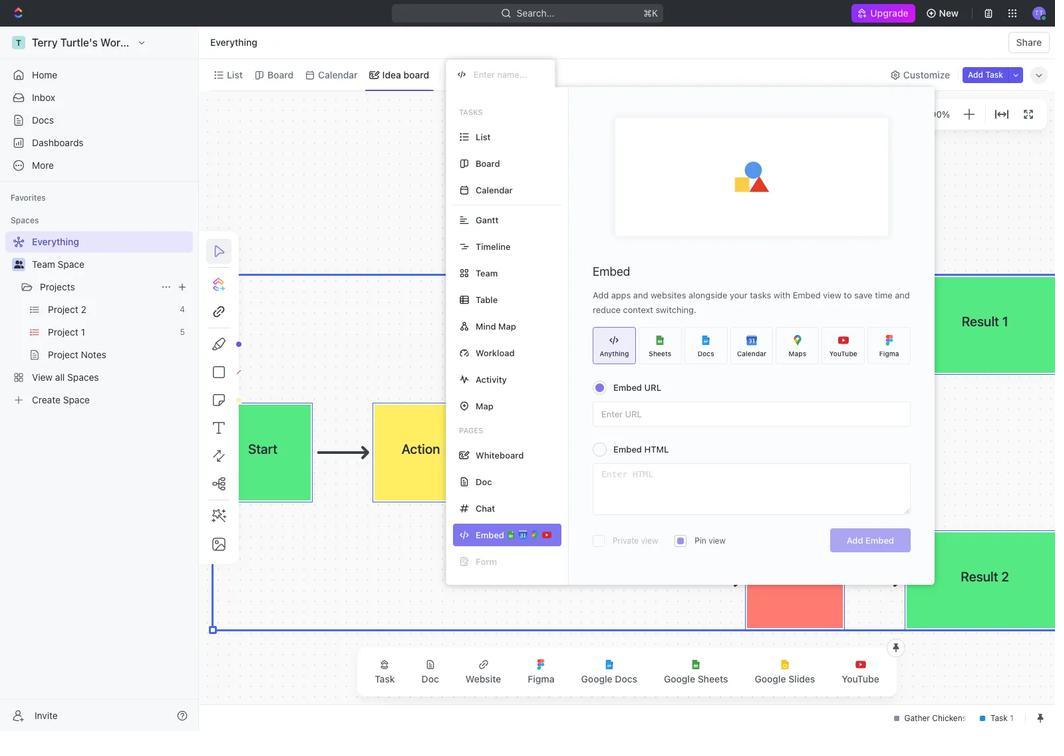 Task type: locate. For each thing, give the bounding box(es) containing it.
0 horizontal spatial sheets
[[649, 350, 672, 358]]

calendar left maps
[[737, 350, 767, 358]]

1 horizontal spatial task
[[986, 70, 1003, 80]]

map
[[498, 321, 516, 332], [476, 401, 494, 412]]

switching.
[[656, 305, 696, 315]]

2 vertical spatial add
[[847, 536, 863, 546]]

0 horizontal spatial calendar
[[318, 69, 358, 80]]

figma right website
[[528, 674, 555, 685]]

1 and from the left
[[633, 290, 648, 301]]

0 vertical spatial sheets
[[649, 350, 672, 358]]

to
[[844, 290, 852, 301]]

add
[[968, 70, 983, 80], [593, 290, 609, 301], [847, 536, 863, 546]]

1 horizontal spatial team
[[476, 268, 498, 278]]

team inside "link"
[[32, 259, 55, 270]]

2 horizontal spatial google
[[755, 674, 786, 685]]

1 vertical spatial figma
[[528, 674, 555, 685]]

everything link
[[207, 35, 261, 51]]

view right pin
[[709, 536, 726, 546]]

2 vertical spatial calendar
[[737, 350, 767, 358]]

1 vertical spatial docs
[[698, 350, 714, 358]]

1 google from the left
[[581, 674, 613, 685]]

team for team
[[476, 268, 498, 278]]

tasks
[[459, 108, 483, 116]]

figma down time
[[879, 350, 899, 358]]

1 horizontal spatial view
[[709, 536, 726, 546]]

google
[[581, 674, 613, 685], [664, 674, 695, 685], [755, 674, 786, 685]]

2 and from the left
[[895, 290, 910, 301]]

0 horizontal spatial figma
[[528, 674, 555, 685]]

1 horizontal spatial and
[[895, 290, 910, 301]]

idea board link
[[380, 66, 429, 84]]

board right list link
[[267, 69, 294, 80]]

doc right task button on the bottom left of the page
[[422, 674, 439, 685]]

doc
[[476, 477, 492, 487], [422, 674, 439, 685]]

2 horizontal spatial docs
[[698, 350, 714, 358]]

board link
[[265, 66, 294, 84]]

and up context
[[633, 290, 648, 301]]

Enter name... field
[[472, 69, 544, 81]]

list
[[227, 69, 243, 80], [476, 131, 491, 142]]

team up table
[[476, 268, 498, 278]]

google slides button
[[744, 652, 826, 693]]

0 horizontal spatial task
[[375, 674, 395, 685]]

tasks
[[750, 290, 771, 301]]

view
[[823, 290, 842, 301], [641, 536, 658, 546], [709, 536, 726, 546]]

with
[[774, 290, 791, 301]]

home link
[[5, 65, 193, 86]]

2 horizontal spatial add
[[968, 70, 983, 80]]

1 horizontal spatial list
[[476, 131, 491, 142]]

and right time
[[895, 290, 910, 301]]

0 vertical spatial board
[[267, 69, 294, 80]]

embed inside add apps and websites alongside your tasks with embed view to save time and reduce context switching.
[[793, 290, 821, 301]]

embed for embed
[[593, 265, 630, 279]]

1 vertical spatial map
[[476, 401, 494, 412]]

1 vertical spatial sheets
[[698, 674, 728, 685]]

0 horizontal spatial docs
[[32, 114, 54, 126]]

mind map
[[476, 321, 516, 332]]

docs link
[[5, 110, 193, 131]]

add inside add task button
[[968, 70, 983, 80]]

share button
[[1008, 32, 1050, 53]]

view button
[[446, 59, 489, 90]]

team right user group image
[[32, 259, 55, 270]]

0 horizontal spatial google
[[581, 674, 613, 685]]

1 horizontal spatial docs
[[615, 674, 637, 685]]

calendar link
[[315, 66, 358, 84]]

calendar left idea
[[318, 69, 358, 80]]

whiteboard
[[476, 450, 524, 461]]

google sheets button
[[653, 652, 739, 693]]

list link
[[224, 66, 243, 84]]

2 horizontal spatial calendar
[[737, 350, 767, 358]]

Enter URL text field
[[593, 403, 910, 426]]

1 horizontal spatial google
[[664, 674, 695, 685]]

0 horizontal spatial team
[[32, 259, 55, 270]]

add apps and websites alongside your tasks with embed view to save time and reduce context switching.
[[593, 290, 910, 315]]

0 vertical spatial docs
[[32, 114, 54, 126]]

0 horizontal spatial view
[[641, 536, 658, 546]]

board down tasks
[[476, 158, 500, 169]]

add inside add apps and websites alongside your tasks with embed view to save time and reduce context switching.
[[593, 290, 609, 301]]

google slides
[[755, 674, 815, 685]]

1 horizontal spatial figma
[[879, 350, 899, 358]]

0 horizontal spatial doc
[[422, 674, 439, 685]]

1 vertical spatial add
[[593, 290, 609, 301]]

map down "activity"
[[476, 401, 494, 412]]

anything
[[600, 350, 629, 358]]

sidebar navigation
[[0, 27, 199, 732]]

1 horizontal spatial add
[[847, 536, 863, 546]]

1 horizontal spatial doc
[[476, 477, 492, 487]]

team for team space
[[32, 259, 55, 270]]

0 vertical spatial list
[[227, 69, 243, 80]]

task
[[986, 70, 1003, 80], [375, 674, 395, 685]]

1 vertical spatial list
[[476, 131, 491, 142]]

apps
[[611, 290, 631, 301]]

calendar
[[318, 69, 358, 80], [476, 185, 513, 195], [737, 350, 767, 358]]

customize button
[[886, 66, 954, 84]]

0 vertical spatial youtube
[[830, 350, 857, 358]]

doc up chat
[[476, 477, 492, 487]]

docs
[[32, 114, 54, 126], [698, 350, 714, 358], [615, 674, 637, 685]]

1 vertical spatial calendar
[[476, 185, 513, 195]]

and
[[633, 290, 648, 301], [895, 290, 910, 301]]

1 horizontal spatial board
[[476, 158, 500, 169]]

0 vertical spatial figma
[[879, 350, 899, 358]]

board
[[267, 69, 294, 80], [476, 158, 500, 169]]

mind
[[476, 321, 496, 332]]

tree
[[5, 232, 193, 411]]

0 horizontal spatial add
[[593, 290, 609, 301]]

Enter HTML text field
[[593, 464, 910, 515]]

1 vertical spatial doc
[[422, 674, 439, 685]]

1 horizontal spatial map
[[498, 321, 516, 332]]

youtube right 'slides' on the bottom right of page
[[842, 674, 879, 685]]

2 horizontal spatial view
[[823, 290, 842, 301]]

youtube right maps
[[830, 350, 857, 358]]

youtube
[[830, 350, 857, 358], [842, 674, 879, 685]]

2 vertical spatial docs
[[615, 674, 637, 685]]

add task button
[[963, 67, 1009, 83]]

customize
[[903, 69, 950, 80]]

1 vertical spatial youtube
[[842, 674, 879, 685]]

0 horizontal spatial and
[[633, 290, 648, 301]]

form
[[476, 557, 497, 567]]

2 google from the left
[[664, 674, 695, 685]]

team space
[[32, 259, 84, 270]]

sheets
[[649, 350, 672, 358], [698, 674, 728, 685]]

maps
[[789, 350, 807, 358]]

3 google from the left
[[755, 674, 786, 685]]

add for add task
[[968, 70, 983, 80]]

1 horizontal spatial sheets
[[698, 674, 728, 685]]

map right mind
[[498, 321, 516, 332]]

0 vertical spatial add
[[968, 70, 983, 80]]

private
[[613, 536, 639, 546]]

tree containing team space
[[5, 232, 193, 411]]

doc button
[[411, 652, 450, 693]]

team
[[32, 259, 55, 270], [476, 268, 498, 278]]

calendar up gantt
[[476, 185, 513, 195]]

add inside add embed button
[[847, 536, 863, 546]]

0 vertical spatial map
[[498, 321, 516, 332]]

time
[[875, 290, 893, 301]]

figma
[[879, 350, 899, 358], [528, 674, 555, 685]]

new button
[[921, 3, 967, 24]]

view right 'private'
[[641, 536, 658, 546]]

0 horizontal spatial map
[[476, 401, 494, 412]]

list down 'everything' link
[[227, 69, 243, 80]]

view left to
[[823, 290, 842, 301]]

list down tasks
[[476, 131, 491, 142]]



Task type: describe. For each thing, give the bounding box(es) containing it.
youtube inside button
[[842, 674, 879, 685]]

google for google sheets
[[664, 674, 695, 685]]

docs inside button
[[615, 674, 637, 685]]

doc inside button
[[422, 674, 439, 685]]

view button
[[446, 66, 489, 84]]

tree inside sidebar navigation
[[5, 232, 193, 411]]

idea
[[382, 69, 401, 80]]

embed html
[[613, 444, 669, 455]]

google for google docs
[[581, 674, 613, 685]]

0 vertical spatial task
[[986, 70, 1003, 80]]

projects
[[40, 281, 75, 293]]

view
[[463, 69, 485, 80]]

website
[[466, 674, 501, 685]]

team space link
[[32, 254, 190, 275]]

everything
[[210, 37, 257, 48]]

user group image
[[14, 261, 24, 269]]

reduce
[[593, 305, 621, 315]]

gantt
[[476, 215, 499, 225]]

google docs
[[581, 674, 637, 685]]

share
[[1016, 37, 1042, 48]]

t
[[829, 109, 834, 119]]

spaces
[[11, 216, 39, 226]]

upgrade link
[[852, 4, 915, 23]]

pin
[[695, 536, 706, 546]]

upgrade
[[870, 7, 909, 19]]

figma inside figma button
[[528, 674, 555, 685]]

websites
[[651, 290, 686, 301]]

youtube button
[[831, 652, 890, 693]]

add for add apps and websites alongside your tasks with embed view to save time and reduce context switching.
[[593, 290, 609, 301]]

new
[[939, 7, 959, 19]]

docs inside sidebar navigation
[[32, 114, 54, 126]]

100%
[[927, 109, 950, 120]]

html
[[644, 444, 669, 455]]

table
[[476, 294, 498, 305]]

sheets inside button
[[698, 674, 728, 685]]

favorites
[[11, 193, 46, 203]]

embed for embed url
[[613, 383, 642, 393]]

search...
[[517, 7, 555, 19]]

alongside
[[689, 290, 727, 301]]

add for add embed
[[847, 536, 863, 546]]

0 horizontal spatial board
[[267, 69, 294, 80]]

1 horizontal spatial calendar
[[476, 185, 513, 195]]

dashboards link
[[5, 132, 193, 154]]

context
[[623, 305, 653, 315]]

view for private view
[[641, 536, 658, 546]]

dashboards
[[32, 137, 84, 148]]

google sheets
[[664, 674, 728, 685]]

embed for embed html
[[613, 444, 642, 455]]

⌘k
[[644, 7, 658, 19]]

task button
[[364, 652, 406, 693]]

chat
[[476, 503, 495, 514]]

embed url
[[613, 383, 661, 393]]

view inside add apps and websites alongside your tasks with embed view to save time and reduce context switching.
[[823, 290, 842, 301]]

home
[[32, 69, 57, 81]]

0 horizontal spatial list
[[227, 69, 243, 80]]

google docs button
[[571, 652, 648, 693]]

add task
[[968, 70, 1003, 80]]

activity
[[476, 374, 507, 385]]

embed inside button
[[866, 536, 894, 546]]

0 vertical spatial calendar
[[318, 69, 358, 80]]

idea board
[[382, 69, 429, 80]]

view for pin view
[[709, 536, 726, 546]]

board
[[404, 69, 429, 80]]

your
[[730, 290, 748, 301]]

projects link
[[40, 277, 156, 298]]

inbox link
[[5, 87, 193, 108]]

invite
[[35, 710, 58, 722]]

private view
[[613, 536, 658, 546]]

1 vertical spatial board
[[476, 158, 500, 169]]

workload
[[476, 348, 515, 358]]

figma button
[[517, 652, 565, 693]]

url
[[644, 383, 661, 393]]

add embed
[[847, 536, 894, 546]]

save
[[854, 290, 873, 301]]

favorites button
[[5, 190, 51, 206]]

slides
[[789, 674, 815, 685]]

0 vertical spatial doc
[[476, 477, 492, 487]]

pin view
[[695, 536, 726, 546]]

google for google slides
[[755, 674, 786, 685]]

website button
[[455, 652, 512, 693]]

space
[[58, 259, 84, 270]]

100% button
[[924, 106, 953, 122]]

1 vertical spatial task
[[375, 674, 395, 685]]

inbox
[[32, 92, 55, 103]]

pages
[[459, 426, 483, 435]]

timeline
[[476, 241, 511, 252]]

add embed button
[[830, 529, 911, 553]]



Task type: vqa. For each thing, say whether or not it's contained in the screenshot.
second Change from the bottom of the page
no



